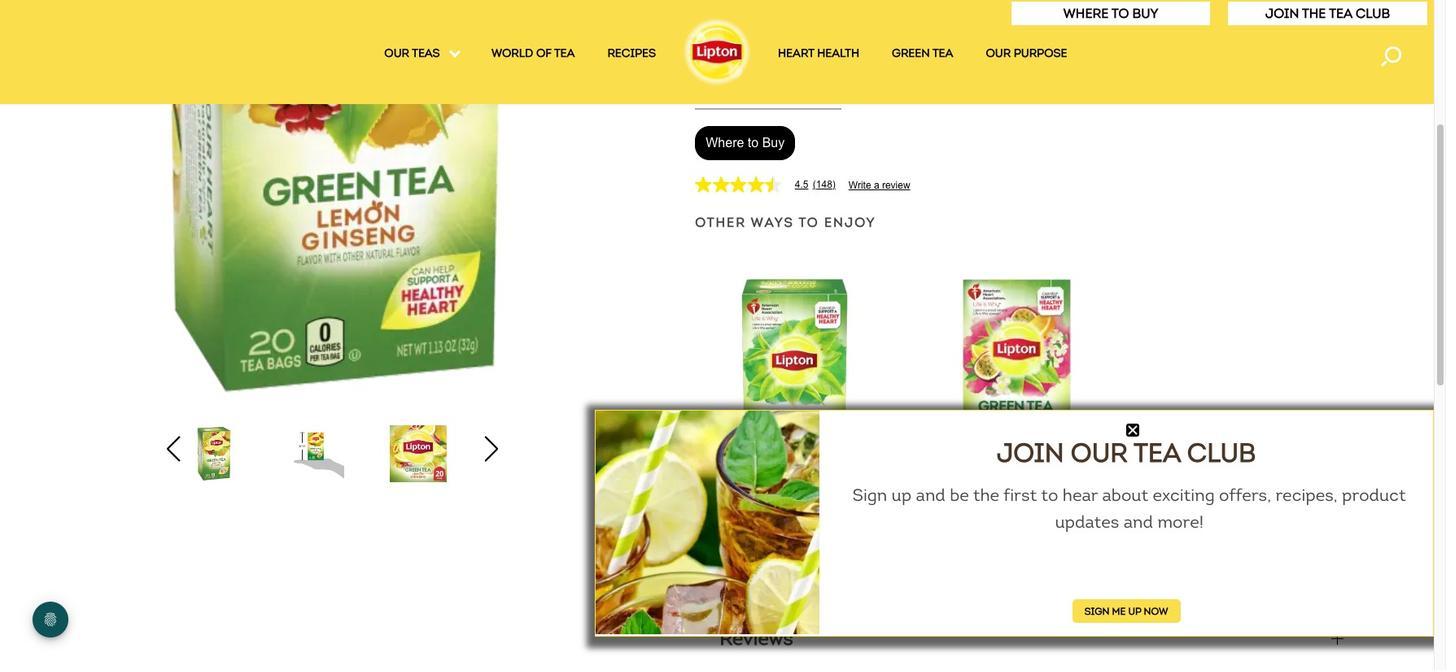 Task type: vqa. For each thing, say whether or not it's contained in the screenshot.
From
no



Task type: locate. For each thing, give the bounding box(es) containing it.
0 vertical spatial to
[[1112, 6, 1130, 21]]

our purpose link
[[986, 46, 1068, 66]]

0 horizontal spatial and
[[916, 485, 946, 506]]

buy
[[1133, 6, 1159, 21]]

to inside sign up and be the first to hear about exciting offers, recipes, product updates and more!
[[1042, 485, 1059, 506]]

recipes,
[[1276, 485, 1338, 506]]

our teas
[[385, 46, 443, 60]]

world of tea
[[492, 46, 575, 60]]

navigation
[[0, 46, 1435, 66]]

0 horizontal spatial bags
[[855, 473, 885, 489]]

20
[[696, 77, 711, 92], [812, 473, 828, 489]]

jasmine
[[1054, 473, 1106, 489]]

exciting
[[1153, 485, 1215, 506]]

to left buy
[[1112, 6, 1130, 21]]

to right first
[[1042, 485, 1059, 506]]

1 vertical spatial our
[[1071, 437, 1128, 470]]

0 vertical spatial 20
[[696, 77, 711, 92]]

to
[[1112, 6, 1130, 21], [799, 215, 820, 230]]

1 horizontal spatial and
[[1124, 512, 1154, 533]]

green right lipton
[[748, 473, 786, 489]]

recipes
[[608, 46, 656, 60]]

where to buy button
[[696, 126, 796, 160]]

1 vertical spatial 20
[[812, 473, 828, 489]]

20 left the sign on the right of the page
[[812, 473, 828, 489]]

2 horizontal spatial green
[[970, 489, 1008, 504]]

0 vertical spatial our
[[986, 46, 1011, 60]]

tea
[[554, 46, 575, 60], [1134, 437, 1181, 470]]

sign
[[1085, 606, 1110, 618]]

tea right "of"
[[554, 46, 575, 60]]

1 vertical spatial tea
[[1134, 437, 1181, 470]]

signup image
[[596, 411, 820, 635]]

1 vertical spatial and
[[1124, 512, 1154, 533]]

write a review button
[[849, 180, 911, 192]]

1 horizontal spatial to
[[1112, 6, 1130, 21]]

1 vertical spatial to
[[799, 215, 820, 230]]

0 horizontal spatial to
[[748, 136, 759, 150]]

lipton green tea 20 tea bags
[[706, 473, 885, 489]]

orange passionfruit jasmine green tea bags link
[[917, 274, 1117, 504]]

orange passionfruit jasmine green tea image
[[917, 274, 1117, 473]]

orange
[[928, 473, 974, 489]]

more!
[[1158, 512, 1204, 533]]

1 horizontal spatial tea
[[1134, 437, 1181, 470]]

and down about in the bottom of the page
[[1124, 512, 1154, 533]]

026e8 image
[[1127, 424, 1140, 437]]

join the tea club button
[[1228, 1, 1429, 26]]

other
[[696, 215, 747, 230]]

1 vertical spatial to
[[1042, 485, 1059, 506]]

tea up exciting
[[1134, 437, 1181, 470]]

heart health
[[778, 46, 860, 60]]

to left buy
[[748, 136, 759, 150]]

heart
[[778, 46, 815, 60]]

to right ways
[[799, 215, 820, 230]]

0 vertical spatial tea
[[554, 46, 575, 60]]

green right health
[[892, 46, 930, 60]]

updates
[[1056, 512, 1120, 533]]

0 horizontal spatial 20
[[696, 77, 711, 92]]

our left purpose
[[986, 46, 1011, 60]]

club
[[1188, 437, 1257, 470]]

other ways to enjoy
[[696, 215, 877, 230]]

1 horizontal spatial our
[[1071, 437, 1128, 470]]

reviews
[[720, 627, 794, 650]]

join the tea club
[[1266, 6, 1391, 21]]

0 vertical spatial to
[[748, 136, 759, 150]]

0 horizontal spatial to
[[799, 215, 820, 230]]

open privacy settings image
[[33, 603, 68, 638]]

full characteristics link
[[720, 562, 896, 587]]

green right be
[[970, 489, 1008, 504]]

a
[[874, 180, 880, 192]]

lipton green tea 20 tea bags link
[[696, 274, 895, 489]]

join
[[997, 437, 1065, 470]]

heart health link
[[778, 46, 860, 66]]

our
[[986, 46, 1011, 60], [1071, 437, 1128, 470]]

green
[[892, 46, 930, 60], [748, 473, 786, 489], [970, 489, 1008, 504]]

tea
[[1330, 6, 1353, 21], [933, 46, 954, 60], [789, 473, 809, 489], [831, 473, 851, 489], [1011, 489, 1031, 504]]

full characteristics
[[720, 562, 896, 586]]

0 vertical spatial and
[[916, 485, 946, 506]]

bags inside orange passionfruit jasmine green tea bags
[[1034, 489, 1064, 504]]

and left be
[[916, 485, 946, 506]]

to
[[748, 136, 759, 150], [1042, 485, 1059, 506]]

where to buy button
[[1011, 1, 1212, 26]]

offers,
[[1220, 485, 1272, 506]]

buy
[[763, 136, 785, 150]]

be
[[950, 485, 970, 506]]

to inside button
[[1112, 6, 1130, 21]]

and
[[916, 485, 946, 506], [1124, 512, 1154, 533]]

now
[[1144, 606, 1169, 618]]

up
[[892, 485, 912, 506]]

bags
[[855, 473, 885, 489], [1034, 489, 1064, 504]]

our up jasmine
[[1071, 437, 1128, 470]]

purpose
[[1014, 46, 1068, 60]]

reviews link
[[720, 627, 794, 651]]

1 horizontal spatial green
[[892, 46, 930, 60]]

recipes link
[[608, 46, 656, 66]]

4.5 (148)
[[795, 179, 836, 191]]

0 horizontal spatial our
[[986, 46, 1011, 60]]

write
[[849, 180, 872, 192]]

first
[[1004, 485, 1038, 506]]

1 horizontal spatial bags
[[1034, 489, 1064, 504]]

orange passionfruit jasmine green tea bags
[[928, 473, 1106, 504]]

0 horizontal spatial tea
[[554, 46, 575, 60]]

1 horizontal spatial to
[[1042, 485, 1059, 506]]

our inside navigation
[[986, 46, 1011, 60]]

full
[[720, 562, 752, 586]]

join our tea club
[[997, 437, 1257, 470]]

20 left ct at the top
[[696, 77, 711, 92]]

where
[[1064, 6, 1109, 21]]



Task type: describe. For each thing, give the bounding box(es) containing it.
where to buy
[[706, 136, 785, 150]]

ct
[[715, 77, 730, 92]]

write a review
[[849, 180, 911, 192]]

characteristics
[[757, 562, 896, 586]]

sign
[[853, 485, 888, 506]]

tea for of
[[554, 46, 575, 60]]

world of tea link
[[492, 46, 575, 66]]

join
[[1266, 6, 1300, 21]]

our purpose
[[986, 46, 1068, 60]]

join the tea club link
[[1266, 6, 1391, 21]]

tea for our
[[1134, 437, 1181, 470]]

lipton site logo image
[[681, 15, 754, 88]]

about
[[1103, 485, 1149, 506]]

health
[[818, 46, 860, 60]]

sign me up now
[[1085, 606, 1169, 618]]

our
[[385, 46, 410, 60]]

to inside button
[[748, 136, 759, 150]]

20 ct
[[696, 77, 730, 92]]

club
[[1356, 6, 1391, 21]]

bags for lipton green tea 20 tea bags
[[855, 473, 885, 489]]

our teas link
[[385, 46, 459, 66]]

enjoy
[[825, 215, 877, 230]]

me
[[1113, 606, 1126, 618]]

1 horizontal spatial 20
[[812, 473, 828, 489]]

sign up and be the first to hear about exciting offers, recipes, product updates and more!
[[853, 485, 1407, 533]]

lipton green tea bags image
[[696, 274, 895, 473]]

the
[[1303, 6, 1327, 21]]

passionfruit
[[977, 473, 1051, 489]]

up
[[1129, 606, 1142, 618]]

green tea link
[[892, 46, 954, 66]]

world
[[492, 46, 534, 60]]

(148)
[[813, 179, 836, 191]]

green inside orange passionfruit jasmine green tea bags
[[970, 489, 1008, 504]]

0 horizontal spatial green
[[748, 473, 786, 489]]

green tea
[[892, 46, 954, 60]]

the
[[974, 485, 1000, 506]]

4.5
[[795, 179, 809, 191]]

where to buy
[[1064, 6, 1159, 21]]

bags for orange passionfruit jasmine green tea bags
[[1034, 489, 1064, 504]]

product
[[1343, 485, 1407, 506]]

navigation containing our teas
[[0, 46, 1435, 66]]

ways
[[751, 215, 795, 230]]

lipton
[[706, 473, 745, 489]]

hear
[[1063, 485, 1099, 506]]

where
[[706, 136, 745, 150]]

tea inside orange passionfruit jasmine green tea bags
[[1011, 489, 1031, 504]]

sign me up now link
[[1073, 600, 1181, 624]]

green inside navigation
[[892, 46, 930, 60]]

of
[[537, 46, 552, 60]]

where to buy link
[[1064, 6, 1159, 21]]

review
[[883, 180, 911, 192]]

teas
[[412, 46, 440, 60]]

tea inside 'button'
[[1330, 6, 1353, 21]]



